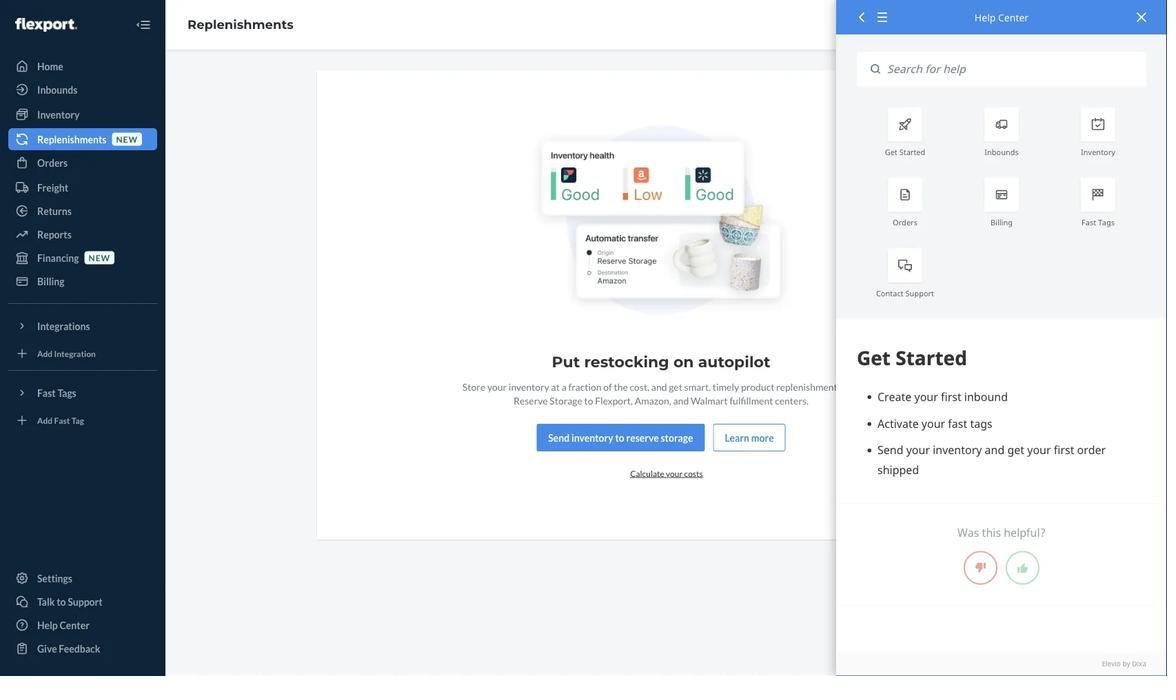 Task type: vqa. For each thing, say whether or not it's contained in the screenshot.
the Shopify,
no



Task type: describe. For each thing, give the bounding box(es) containing it.
1 horizontal spatial help
[[975, 11, 996, 24]]

0 vertical spatial and
[[652, 381, 667, 393]]

elevio by dixa link
[[857, 660, 1147, 670]]

returns link
[[8, 200, 157, 222]]

add integration link
[[8, 343, 157, 365]]

0 vertical spatial support
[[906, 288, 935, 298]]

put
[[552, 353, 580, 371]]

talk
[[37, 596, 55, 608]]

contact
[[877, 288, 904, 298]]

help center link
[[8, 614, 157, 637]]

freight link
[[8, 177, 157, 199]]

from
[[840, 381, 860, 393]]

get
[[669, 381, 683, 393]]

home
[[37, 60, 63, 72]]

smart,
[[685, 381, 711, 393]]

fraction
[[569, 381, 602, 393]]

integrations button
[[8, 315, 157, 337]]

get started
[[885, 147, 926, 157]]

add fast tag link
[[8, 410, 157, 432]]

flexport logo image
[[15, 18, 77, 32]]

store
[[463, 381, 486, 393]]

centers.
[[775, 395, 809, 406]]

0 horizontal spatial help
[[37, 620, 58, 631]]

returns
[[37, 205, 72, 217]]

freight
[[37, 182, 68, 193]]

learn more button
[[713, 424, 786, 452]]

calculate your costs
[[631, 469, 703, 479]]

0 horizontal spatial replenishments
[[37, 133, 107, 145]]

feedback
[[59, 643, 100, 655]]

learn more
[[725, 432, 774, 444]]

integration
[[54, 349, 96, 359]]

new for financing
[[89, 253, 110, 263]]

learn
[[725, 432, 750, 444]]

started
[[900, 147, 926, 157]]

restocking
[[585, 353, 669, 371]]

0 horizontal spatial help center
[[37, 620, 90, 631]]

store your inventory at a fraction of the cost, and get smart, timely product replenishment from reserve storage to flexport, amazon, and walmart fulfillment centers.
[[463, 381, 860, 406]]

calculate your costs link
[[631, 469, 703, 479]]

by
[[1123, 660, 1131, 669]]

1 horizontal spatial fast tags
[[1082, 217, 1115, 228]]

autopilot
[[698, 353, 771, 371]]

cost,
[[630, 381, 650, 393]]

amazon,
[[635, 395, 672, 406]]

1 horizontal spatial inventory
[[1081, 147, 1116, 157]]

give
[[37, 643, 57, 655]]

flexport,
[[595, 395, 633, 406]]

1 horizontal spatial inbounds
[[985, 147, 1019, 157]]

inventory link
[[8, 103, 157, 126]]

put restocking on autopilot
[[552, 353, 771, 371]]

calculate
[[631, 469, 665, 479]]

add fast tag
[[37, 415, 84, 425]]

elevio by dixa
[[1102, 660, 1147, 669]]

on
[[674, 353, 694, 371]]

at
[[551, 381, 560, 393]]

give feedback
[[37, 643, 100, 655]]

dixa
[[1133, 660, 1147, 669]]

reports link
[[8, 223, 157, 246]]

0 vertical spatial billing
[[991, 217, 1013, 228]]

home link
[[8, 55, 157, 77]]

reserve
[[627, 432, 659, 444]]

1 vertical spatial and
[[673, 395, 689, 406]]

financing
[[37, 252, 79, 264]]

0 vertical spatial inbounds
[[37, 84, 77, 96]]

1 vertical spatial to
[[615, 432, 625, 444]]



Task type: locate. For each thing, give the bounding box(es) containing it.
new down reports link
[[89, 253, 110, 263]]

1 vertical spatial center
[[60, 620, 90, 631]]

0 horizontal spatial inventory
[[509, 381, 550, 393]]

tags
[[1099, 217, 1115, 228], [58, 387, 76, 399]]

0 vertical spatial center
[[999, 11, 1029, 24]]

more
[[752, 432, 774, 444]]

to left reserve
[[615, 432, 625, 444]]

0 vertical spatial inventory
[[37, 109, 80, 120]]

inventory
[[509, 381, 550, 393], [572, 432, 614, 444]]

add for add integration
[[37, 349, 53, 359]]

get
[[885, 147, 898, 157]]

1 horizontal spatial inventory
[[572, 432, 614, 444]]

the
[[614, 381, 628, 393]]

center down talk to support
[[60, 620, 90, 631]]

add integration
[[37, 349, 96, 359]]

send inventory to reserve storage button
[[537, 424, 705, 452]]

fast
[[1082, 217, 1097, 228], [37, 387, 56, 399], [54, 415, 70, 425]]

0 horizontal spatial tags
[[58, 387, 76, 399]]

was
[[958, 526, 980, 540]]

add left tag at bottom left
[[37, 415, 53, 425]]

help
[[975, 11, 996, 24], [37, 620, 58, 631]]

Search search field
[[881, 52, 1147, 86]]

give feedback button
[[8, 638, 157, 660]]

and up amazon,
[[652, 381, 667, 393]]

0 vertical spatial orders
[[37, 157, 68, 169]]

your right "store"
[[488, 381, 507, 393]]

0 vertical spatial new
[[116, 134, 138, 144]]

0 vertical spatial help
[[975, 11, 996, 24]]

1 vertical spatial billing
[[37, 276, 64, 287]]

tags inside dropdown button
[[58, 387, 76, 399]]

0 vertical spatial tags
[[1099, 217, 1115, 228]]

reserve
[[514, 395, 548, 406]]

to right talk
[[57, 596, 66, 608]]

support down 'settings' link
[[68, 596, 103, 608]]

1 horizontal spatial your
[[666, 469, 683, 479]]

talk to support button
[[8, 591, 157, 613]]

1 horizontal spatial center
[[999, 11, 1029, 24]]

2 add from the top
[[37, 415, 53, 425]]

0 vertical spatial replenishments
[[188, 17, 294, 32]]

inbounds link
[[8, 79, 157, 101]]

0 horizontal spatial your
[[488, 381, 507, 393]]

new
[[116, 134, 138, 144], [89, 253, 110, 263]]

billing link
[[8, 270, 157, 292]]

1 horizontal spatial orders
[[893, 217, 918, 228]]

add left integration
[[37, 349, 53, 359]]

help center
[[975, 11, 1029, 24], [37, 620, 90, 631]]

1 horizontal spatial support
[[906, 288, 935, 298]]

walmart
[[691, 395, 728, 406]]

send inventory to reserve storage
[[549, 432, 693, 444]]

empty list image
[[528, 126, 795, 321]]

orders
[[37, 157, 68, 169], [893, 217, 918, 228]]

1 horizontal spatial replenishments
[[188, 17, 294, 32]]

a
[[562, 381, 567, 393]]

your for store
[[488, 381, 507, 393]]

0 horizontal spatial to
[[57, 596, 66, 608]]

1 vertical spatial your
[[666, 469, 683, 479]]

billing
[[991, 217, 1013, 228], [37, 276, 64, 287]]

2 vertical spatial fast
[[54, 415, 70, 425]]

new up orders link
[[116, 134, 138, 144]]

help center up search search box
[[975, 11, 1029, 24]]

1 vertical spatial fast tags
[[37, 387, 76, 399]]

1 vertical spatial inbounds
[[985, 147, 1019, 157]]

1 vertical spatial support
[[68, 596, 103, 608]]

inventory
[[37, 109, 80, 120], [1081, 147, 1116, 157]]

your inside the store your inventory at a fraction of the cost, and get smart, timely product replenishment from reserve storage to flexport, amazon, and walmart fulfillment centers.
[[488, 381, 507, 393]]

1 add from the top
[[37, 349, 53, 359]]

this
[[983, 526, 1001, 540]]

add
[[37, 349, 53, 359], [37, 415, 53, 425]]

of
[[604, 381, 612, 393]]

0 vertical spatial add
[[37, 349, 53, 359]]

inbounds
[[37, 84, 77, 96], [985, 147, 1019, 157]]

inventory up reserve
[[509, 381, 550, 393]]

replenishment
[[777, 381, 838, 393]]

1 horizontal spatial billing
[[991, 217, 1013, 228]]

your for calculate
[[666, 469, 683, 479]]

your
[[488, 381, 507, 393], [666, 469, 683, 479]]

0 horizontal spatial and
[[652, 381, 667, 393]]

storage
[[661, 432, 693, 444]]

fulfillment
[[730, 395, 773, 406]]

and down get
[[673, 395, 689, 406]]

1 vertical spatial orders
[[893, 217, 918, 228]]

timely
[[713, 381, 739, 393]]

support
[[906, 288, 935, 298], [68, 596, 103, 608]]

was this helpful?
[[958, 526, 1046, 540]]

center
[[999, 11, 1029, 24], [60, 620, 90, 631]]

costs
[[685, 469, 703, 479]]

1 horizontal spatial new
[[116, 134, 138, 144]]

fast tags button
[[8, 382, 157, 404]]

fast inside dropdown button
[[37, 387, 56, 399]]

1 vertical spatial inventory
[[572, 432, 614, 444]]

fast tags
[[1082, 217, 1115, 228], [37, 387, 76, 399]]

2 horizontal spatial to
[[615, 432, 625, 444]]

storage
[[550, 395, 583, 406]]

2 vertical spatial to
[[57, 596, 66, 608]]

help up give
[[37, 620, 58, 631]]

0 vertical spatial fast
[[1082, 217, 1097, 228]]

elevio
[[1102, 660, 1121, 669]]

1 vertical spatial fast
[[37, 387, 56, 399]]

help up search search box
[[975, 11, 996, 24]]

and
[[652, 381, 667, 393], [673, 395, 689, 406]]

inventory right send
[[572, 432, 614, 444]]

1 vertical spatial replenishments
[[37, 133, 107, 145]]

orders link
[[8, 152, 157, 174]]

0 horizontal spatial inventory
[[37, 109, 80, 120]]

0 vertical spatial help center
[[975, 11, 1029, 24]]

inventory inside button
[[572, 432, 614, 444]]

0 horizontal spatial inbounds
[[37, 84, 77, 96]]

1 vertical spatial add
[[37, 415, 53, 425]]

integrations
[[37, 320, 90, 332]]

talk to support
[[37, 596, 103, 608]]

reports
[[37, 229, 72, 240]]

center up search search box
[[999, 11, 1029, 24]]

replenishments
[[188, 17, 294, 32], [37, 133, 107, 145]]

to inside the store your inventory at a fraction of the cost, and get smart, timely product replenishment from reserve storage to flexport, amazon, and walmart fulfillment centers.
[[584, 395, 593, 406]]

fast tags inside dropdown button
[[37, 387, 76, 399]]

0 horizontal spatial center
[[60, 620, 90, 631]]

1 horizontal spatial help center
[[975, 11, 1029, 24]]

1 vertical spatial tags
[[58, 387, 76, 399]]

tag
[[72, 415, 84, 425]]

send
[[549, 432, 570, 444]]

to down the fraction
[[584, 395, 593, 406]]

inventory inside the store your inventory at a fraction of the cost, and get smart, timely product replenishment from reserve storage to flexport, amazon, and walmart fulfillment centers.
[[509, 381, 550, 393]]

0 horizontal spatial new
[[89, 253, 110, 263]]

to
[[584, 395, 593, 406], [615, 432, 625, 444], [57, 596, 66, 608]]

0 horizontal spatial billing
[[37, 276, 64, 287]]

settings link
[[8, 568, 157, 590]]

product
[[741, 381, 775, 393]]

your left 'costs' at the right of the page
[[666, 469, 683, 479]]

contact support
[[877, 288, 935, 298]]

0 horizontal spatial orders
[[37, 157, 68, 169]]

helpful?
[[1004, 526, 1046, 540]]

1 horizontal spatial and
[[673, 395, 689, 406]]

support inside button
[[68, 596, 103, 608]]

settings
[[37, 573, 72, 584]]

0 horizontal spatial fast tags
[[37, 387, 76, 399]]

1 vertical spatial inventory
[[1081, 147, 1116, 157]]

1 vertical spatial help center
[[37, 620, 90, 631]]

1 horizontal spatial to
[[584, 395, 593, 406]]

1 horizontal spatial tags
[[1099, 217, 1115, 228]]

0 vertical spatial inventory
[[509, 381, 550, 393]]

close navigation image
[[135, 17, 152, 33]]

1 vertical spatial help
[[37, 620, 58, 631]]

1 vertical spatial new
[[89, 253, 110, 263]]

0 vertical spatial your
[[488, 381, 507, 393]]

add for add fast tag
[[37, 415, 53, 425]]

replenishments link
[[188, 17, 294, 32]]

help center up give feedback at the left
[[37, 620, 90, 631]]

0 vertical spatial to
[[584, 395, 593, 406]]

new for replenishments
[[116, 134, 138, 144]]

0 vertical spatial fast tags
[[1082, 217, 1115, 228]]

0 horizontal spatial support
[[68, 596, 103, 608]]

support right "contact"
[[906, 288, 935, 298]]



